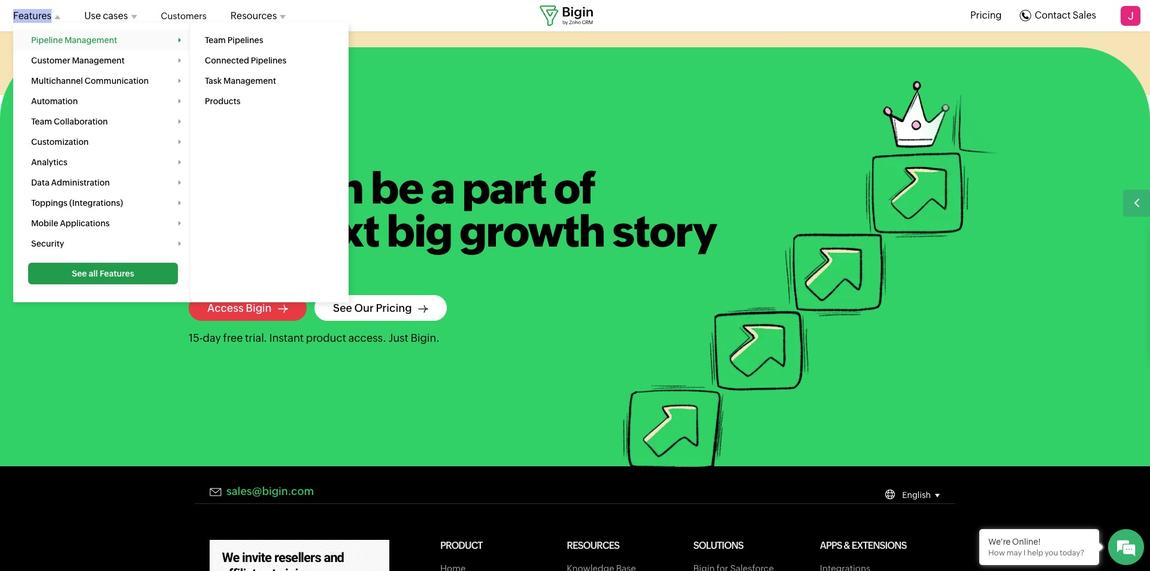 Task type: locate. For each thing, give the bounding box(es) containing it.
0 vertical spatial team
[[205, 35, 226, 45]]

customers link
[[161, 4, 207, 28]]

next
[[289, 207, 379, 257]]

all
[[89, 269, 98, 278]]

i
[[1024, 549, 1026, 558]]

pipelines up software consulting
[[251, 55, 287, 65]]

just
[[389, 332, 409, 345]]

security
[[31, 239, 64, 248]]

multichannel
[[31, 76, 83, 85]]

1 vertical spatial bigin
[[246, 302, 272, 315]]

see for see all features
[[72, 269, 87, 278]]

pipeline
[[31, 35, 63, 45]]

how
[[989, 549, 1006, 558]]

sales@bigin.com
[[227, 485, 314, 498]]

0 horizontal spatial pricing
[[376, 302, 412, 315]]

1 horizontal spatial team
[[205, 35, 226, 45]]

mobile
[[31, 218, 58, 228]]

0 vertical spatial pricing
[[971, 10, 1002, 21]]

multichannel communication link
[[13, 70, 193, 91]]

0 vertical spatial see
[[72, 269, 87, 278]]

0 vertical spatial features
[[13, 10, 51, 21]]

0 vertical spatial management
[[65, 35, 117, 45]]

we're
[[989, 538, 1011, 547]]

1 vertical spatial pipelines
[[251, 55, 287, 65]]

team
[[205, 35, 226, 45], [31, 117, 52, 126]]

management up education
[[224, 76, 276, 85]]

pricing
[[971, 10, 1002, 21], [376, 302, 412, 315]]

management down pipeline management link
[[72, 55, 125, 65]]

resources
[[231, 10, 277, 21]]

education
[[232, 94, 272, 103]]

features
[[13, 10, 51, 21], [100, 269, 134, 278]]

see inside see all features link
[[72, 269, 87, 278]]

see
[[72, 269, 87, 278], [333, 302, 352, 315]]

online!
[[1013, 538, 1042, 547]]

team down "automation"
[[31, 117, 52, 126]]

toppings (integrations)
[[31, 198, 123, 208]]

1 vertical spatial features
[[100, 269, 134, 278]]

connected pipelines link
[[190, 50, 349, 70]]

pipelines
[[228, 35, 263, 45], [251, 55, 287, 65]]

pipelines up real
[[228, 35, 263, 45]]

team up connected
[[205, 35, 226, 45]]

analytics link
[[13, 152, 193, 172]]

1 vertical spatial pricing
[[376, 302, 412, 315]]

data administration
[[31, 178, 110, 187]]

part
[[462, 164, 547, 213]]

bigin growth image
[[623, 81, 1004, 470]]

bigin for access
[[246, 302, 272, 315]]

help
[[1028, 549, 1044, 558]]

education link
[[217, 88, 336, 109]]

sales
[[1073, 10, 1097, 21]]

1 horizontal spatial see
[[333, 302, 352, 315]]

story
[[613, 207, 717, 257]]

features up pipeline
[[13, 10, 51, 21]]

bigin partners image
[[210, 540, 390, 572]]

management up customer management link
[[65, 35, 117, 45]]

software consulting link
[[217, 68, 336, 88]]

management for task management
[[224, 76, 276, 85]]

customer management
[[31, 55, 125, 65]]

customer management link
[[13, 50, 193, 70]]

pipeline management link
[[13, 30, 193, 50]]

features right all
[[100, 269, 134, 278]]

be
[[371, 164, 423, 213]]

real estate
[[232, 53, 275, 63]]

1 vertical spatial team
[[31, 117, 52, 126]]

estate
[[250, 53, 275, 63]]

our
[[354, 302, 374, 315]]

2 vertical spatial management
[[224, 76, 276, 85]]

communication
[[85, 76, 149, 85]]

0 vertical spatial pipelines
[[228, 35, 263, 45]]

customers
[[161, 10, 207, 21]]

contact
[[1035, 10, 1071, 21]]

you
[[1046, 549, 1059, 558]]

data
[[31, 178, 49, 187]]

let
[[189, 164, 252, 213]]

access bigin
[[207, 302, 272, 315]]

0 horizontal spatial features
[[13, 10, 51, 21]]

1 vertical spatial see
[[333, 302, 352, 315]]

0 horizontal spatial see
[[72, 269, 87, 278]]

1 vertical spatial management
[[72, 55, 125, 65]]

toppings
[[31, 198, 68, 208]]

15-
[[189, 332, 203, 345]]

products link
[[190, 91, 349, 111]]

james peterson image
[[1121, 5, 1142, 26]]

toppings (integrations) link
[[13, 193, 193, 213]]

resources
[[567, 540, 620, 552]]

team for team pipelines
[[205, 35, 226, 45]]

see left all
[[72, 269, 87, 278]]

task
[[205, 76, 222, 85]]

real estate link
[[217, 48, 336, 68]]

a
[[431, 164, 455, 213]]

mobile applications
[[31, 218, 110, 228]]

see all features link
[[28, 263, 178, 284]]

0 vertical spatial bigin
[[259, 164, 363, 213]]

see inside see our pricing link
[[333, 302, 352, 315]]

0 horizontal spatial team
[[31, 117, 52, 126]]

1 horizontal spatial features
[[100, 269, 134, 278]]

see left our
[[333, 302, 352, 315]]

team pipelines
[[205, 35, 263, 45]]

bigin inside "link"
[[246, 302, 272, 315]]



Task type: vqa. For each thing, say whether or not it's contained in the screenshot.
Bigin Partners image
yes



Task type: describe. For each thing, give the bounding box(es) containing it.
features inside see all features link
[[100, 269, 134, 278]]

software
[[232, 73, 267, 83]]

extensions
[[852, 540, 907, 552]]

task management link
[[190, 70, 349, 91]]

see for see our pricing
[[333, 302, 352, 315]]

automation
[[31, 96, 78, 106]]

analytics
[[31, 157, 67, 167]]

team collaboration link
[[13, 111, 193, 132]]

bigin.
[[411, 332, 440, 345]]

connected
[[205, 55, 249, 65]]

1 horizontal spatial pricing
[[971, 10, 1002, 21]]

we're online! how may i help you today?
[[989, 538, 1085, 558]]

may
[[1007, 549, 1023, 558]]

customer
[[31, 55, 70, 65]]

let bigin be a part of
[[189, 164, 596, 213]]

customization link
[[13, 132, 193, 152]]

connected pipelines
[[205, 55, 287, 65]]

pipelines for connected pipelines
[[251, 55, 287, 65]]

consulting
[[269, 73, 312, 83]]

management for pipeline management
[[65, 35, 117, 45]]

see our pricing
[[333, 302, 412, 315]]

solutions
[[694, 540, 744, 552]]

see all features
[[72, 269, 134, 278]]

today?
[[1060, 549, 1085, 558]]

team pipelines link
[[190, 30, 349, 50]]

use cases
[[84, 10, 128, 21]]

real
[[232, 53, 249, 63]]

bigin for let
[[259, 164, 363, 213]]

contact sales link
[[1020, 10, 1097, 21]]

instant
[[269, 332, 304, 345]]

customization
[[31, 137, 89, 147]]

team collaboration
[[31, 117, 108, 126]]

access bigin link
[[189, 296, 307, 321]]

applications
[[60, 218, 110, 228]]

product
[[306, 332, 346, 345]]

your next big growth story
[[189, 207, 717, 257]]

english
[[903, 491, 931, 500]]

security link
[[13, 233, 193, 254]]

access
[[207, 302, 244, 315]]

of
[[554, 164, 596, 213]]

use
[[84, 10, 101, 21]]

day
[[203, 332, 221, 345]]

data administration link
[[13, 172, 193, 193]]

access.
[[349, 332, 387, 345]]

management for customer management
[[72, 55, 125, 65]]

15-day free trial. instant product access. just bigin.
[[189, 332, 440, 345]]

free
[[223, 332, 243, 345]]

your
[[189, 207, 282, 257]]

pricing link
[[971, 8, 1002, 23]]

sales@bigin.com link
[[210, 485, 314, 498]]

(integrations)
[[69, 198, 123, 208]]

products
[[205, 96, 241, 106]]

pipeline management
[[31, 35, 117, 45]]

trial.
[[245, 332, 267, 345]]

software consulting
[[232, 73, 312, 83]]

multichannel communication
[[31, 76, 149, 85]]

see our pricing link
[[315, 296, 447, 321]]

collaboration
[[54, 117, 108, 126]]

apps & extensions
[[820, 540, 907, 552]]

big
[[387, 207, 452, 257]]

administration
[[51, 178, 110, 187]]

automation link
[[13, 91, 193, 111]]

growth
[[460, 207, 605, 257]]

cases
[[103, 10, 128, 21]]

&
[[844, 540, 851, 552]]

task management
[[205, 76, 276, 85]]

team for team collaboration
[[31, 117, 52, 126]]

apps
[[820, 540, 843, 552]]

pipelines for team pipelines
[[228, 35, 263, 45]]

product
[[441, 540, 483, 552]]



